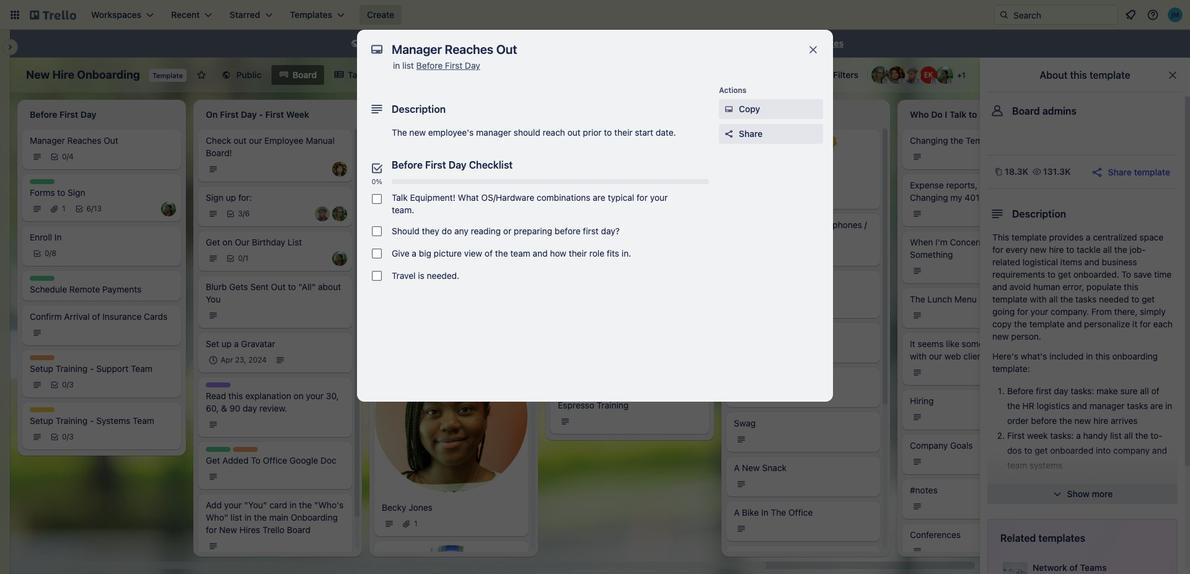 Task type: vqa. For each thing, say whether or not it's contained in the screenshot.
rightmost "manager"
yes



Task type: locate. For each thing, give the bounding box(es) containing it.
color: green, title: "remote employees" element up forms
[[30, 179, 55, 184]]

is inside group
[[418, 270, 425, 281]]

1 vertical spatial is
[[418, 270, 425, 281]]

color: green, title: "remote employees" element up schedule
[[30, 276, 55, 281]]

1 vertical spatial samantha pivlot (samanthapivlot) image
[[672, 273, 687, 288]]

1 vertical spatial the
[[910, 294, 925, 304]]

30,
[[326, 391, 339, 401]]

first inside group
[[583, 226, 599, 236]]

8
[[52, 249, 56, 258]]

of inside "link"
[[1070, 562, 1078, 573]]

a up tackle
[[1086, 232, 1091, 242]]

actions
[[719, 86, 747, 95]]

2 vertical spatial in
[[761, 507, 769, 518]]

onboarding
[[1113, 351, 1158, 361]]

list inside add your "you" card in the "who's who" list in the main onboarding for new hires trello board
[[231, 512, 242, 523]]

all up company
[[1124, 430, 1133, 441]]

is right travel
[[418, 270, 425, 281]]

0 horizontal spatial the
[[392, 127, 407, 138]]

up right set
[[222, 339, 232, 349]]

1 vertical spatial sm image
[[723, 103, 735, 115]]

the down "you"
[[254, 512, 267, 523]]

color: orange, title: "support team" element down confirm
[[30, 355, 55, 360]]

new inside board name text box
[[26, 68, 50, 81]]

2 vertical spatial training
[[56, 415, 88, 426]]

1 horizontal spatial out
[[271, 281, 286, 292]]

new left hire
[[26, 68, 50, 81]]

2 vertical spatial a
[[734, 507, 740, 518]]

their
[[614, 127, 633, 138], [569, 248, 587, 259]]

a inside the before first day tasks: make sure all of the hr logistics and manager tasks are in order before the new hire arrives first week tasks: a handy list all the to- dos to get onboarded into company and team systems who's who list: help the newbie orient themselves and learn all about the key people they'll encounter at work
[[1076, 430, 1081, 441]]

and right logistics
[[1073, 401, 1087, 411]]

related templates
[[1001, 533, 1086, 544]]

bike
[[742, 507, 759, 518]]

0
[[62, 152, 67, 161], [45, 249, 49, 258], [238, 254, 243, 263], [62, 380, 67, 389], [62, 432, 67, 441]]

1 vertical spatial amy freiderson (amyfreiderson) image
[[332, 206, 347, 221]]

list down public
[[402, 60, 414, 71]]

sm image up table
[[349, 38, 362, 50]]

the up show more
[[1091, 475, 1104, 485]]

0 vertical spatial tasks
[[1076, 294, 1097, 304]]

this up 90
[[228, 391, 243, 401]]

board down main on the bottom left
[[287, 525, 311, 535]]

travel is needed.
[[392, 270, 459, 281]]

1 vertical spatial about
[[997, 237, 1021, 247]]

color: green, title: "remote employees" element
[[30, 179, 55, 184], [30, 276, 55, 281], [206, 447, 231, 452]]

3 for setup training - support team
[[69, 380, 74, 389]]

sm image
[[349, 38, 362, 50], [723, 103, 735, 115]]

chris temperson (christemperson) image
[[904, 66, 921, 84], [315, 206, 330, 221]]

2 vertical spatial is
[[1006, 339, 1013, 349]]

with inside it seems like something is wrong with our web client.
[[910, 351, 927, 361]]

the left employee's
[[392, 127, 407, 138]]

on left our
[[222, 237, 233, 247]]

new
[[409, 127, 426, 138], [1030, 244, 1047, 255], [993, 331, 1009, 342], [1075, 415, 1091, 426]]

more for show
[[1092, 489, 1113, 499]]

to right prior
[[604, 127, 612, 138]]

1 vertical spatial on
[[222, 237, 233, 247]]

before inside the before first day tasks: make sure all of the hr logistics and manager tasks are in order before the new hire arrives first week tasks: a handy list all the to- dos to get onboarded into company and team systems who's who list: help the newbie orient themselves and learn all about the key people they'll encounter at work
[[1007, 386, 1034, 396]]

setup training - support team
[[30, 363, 152, 374]]

1 vertical spatial this
[[993, 232, 1010, 242]]

1 horizontal spatial priscilla parjet (priscillaparjet) image
[[689, 273, 704, 288]]

1 horizontal spatial onboarding
[[291, 512, 338, 523]]

to right dos
[[1025, 445, 1033, 456]]

0 vertical spatial get
[[1058, 269, 1071, 280]]

2 vertical spatial new
[[219, 525, 237, 535]]

0 vertical spatial with
[[1030, 294, 1047, 304]]

espresso training link
[[558, 399, 702, 412]]

0 horizontal spatial on
[[222, 237, 233, 247]]

copy
[[739, 104, 760, 114]]

1 horizontal spatial list
[[402, 60, 414, 71]]

up left for:
[[226, 192, 236, 203]]

templates up network of teams
[[1039, 533, 1086, 544]]

the right bike
[[771, 507, 786, 518]]

0 horizontal spatial are
[[593, 192, 606, 203]]

0 horizontal spatial first
[[583, 226, 599, 236]]

setup inside setup training - systems team link
[[30, 415, 53, 426]]

more right explore
[[780, 38, 801, 48]]

training for setup training - support team
[[56, 363, 88, 374]]

schedule remote payments link
[[30, 283, 174, 296]]

0 horizontal spatial office
[[263, 455, 287, 466]]

1 vertical spatial templates
[[1039, 533, 1086, 544]]

for inside friends visit for lunch link
[[786, 552, 797, 562]]

table
[[348, 69, 370, 80]]

template inside button
[[1134, 166, 1171, 177]]

1 setup from the top
[[30, 363, 53, 374]]

team inside the before first day tasks: make sure all of the hr logistics and manager tasks are in order before the new hire arrives first week tasks: a handy list all the to- dos to get onboarded into company and team systems who's who list: help the newbie orient themselves and learn all about the key people they'll encounter at work
[[1007, 460, 1028, 471]]

get left added
[[206, 455, 220, 466]]

lunch
[[928, 294, 952, 304], [799, 552, 824, 562]]

get inside the before first day tasks: make sure all of the hr logistics and manager tasks are in order before the new hire arrives first week tasks: a handy list all the to- dos to get onboarded into company and team systems who's who list: help the newbie orient themselves and learn all about the key people they'll encounter at work
[[1035, 445, 1048, 456]]

2 - from the top
[[90, 415, 94, 426]]

1 vertical spatial lunch
[[799, 552, 824, 562]]

0 vertical spatial sm image
[[349, 38, 362, 50]]

before up how
[[555, 226, 581, 236]]

a left big
[[412, 248, 417, 259]]

fits
[[607, 248, 619, 259]]

1 vertical spatial their
[[569, 248, 587, 259]]

in right bike
[[761, 507, 769, 518]]

setup for setup training - systems team
[[30, 415, 53, 426]]

andre gorte (andregorte) image
[[888, 66, 905, 84], [689, 325, 704, 340]]

1 vertical spatial chris temperson (christemperson) image
[[315, 206, 330, 221]]

1 0 / 3 from the top
[[62, 380, 74, 389]]

1 vertical spatial priscilla parjet (priscillaparjet) image
[[161, 201, 176, 216]]

1 horizontal spatial about
[[1106, 490, 1129, 500]]

None text field
[[386, 38, 795, 61]]

public
[[236, 69, 262, 80]]

your inside read this explanation on your 30, 60, & 90 day review.
[[306, 391, 324, 401]]

forms to sign link
[[30, 187, 174, 199]]

to left "all"
[[288, 281, 296, 292]]

1 vertical spatial setup
[[30, 415, 53, 426]]

out right sent
[[271, 281, 286, 292]]

2 horizontal spatial list
[[1110, 430, 1122, 441]]

trello
[[263, 525, 285, 535]]

before inside the before first day tasks: make sure all of the hr logistics and manager tasks are in order before the new hire arrives first week tasks: a handy list all the to- dos to get onboarded into company and team systems who's who list: help the newbie orient themselves and learn all about the key people they'll encounter at work
[[1031, 415, 1057, 426]]

new inside the before first day tasks: make sure all of the hr logistics and manager tasks are in order before the new hire arrives first week tasks: a handy list all the to- dos to get onboarded into company and team systems who's who list: help the newbie orient themselves and learn all about the key people they'll encounter at work
[[1075, 415, 1091, 426]]

0 horizontal spatial is
[[383, 38, 390, 48]]

this inside this template provides a centralized space for every new hire to tackle all the job- related logistical items and business requirements to get onboarded. to save time and avoid human error, populate this template with all the tasks needed to get going for your company. from there, simply copy the template and personalize it for each new person.
[[993, 232, 1010, 242]]

0 vertical spatial setup
[[30, 363, 53, 374]]

onboarding down "who's
[[291, 512, 338, 523]]

read this explanation on your 30, 60, & 90 day review. link
[[206, 390, 345, 415]]

2 vertical spatial get
[[1035, 445, 1048, 456]]

list down arrives
[[1110, 430, 1122, 441]]

here's what's included in this onboarding template:
[[993, 351, 1158, 374]]

or
[[503, 226, 512, 236]]

talk equipment! what os/hardware combinations are typical for your team.
[[392, 192, 668, 215]]

to right added
[[251, 455, 261, 466]]

0 vertical spatial before
[[555, 226, 581, 236]]

1 vertical spatial up
[[222, 339, 232, 349]]

on right 'explanation'
[[294, 391, 304, 401]]

2 vertical spatial on
[[294, 391, 304, 401]]

0 vertical spatial list
[[402, 60, 414, 71]]

new up logistical
[[1030, 244, 1047, 255]]

the up company.
[[1060, 294, 1073, 304]]

jeremy miller (jeremymiller198) image
[[1168, 7, 1183, 22]]

expense reports, my pay-stub, changing my 401k link
[[910, 179, 1049, 204]]

up for a
[[222, 339, 232, 349]]

0 horizontal spatial about
[[997, 237, 1021, 247]]

2 vertical spatial list
[[231, 512, 242, 523]]

your down 'human'
[[1031, 306, 1049, 317]]

to inside the before first day tasks: make sure all of the hr logistics and manager tasks are in order before the new hire arrives first week tasks: a handy list all the to- dos to get onboarded into company and team systems who's who list: help the newbie orient themselves and learn all about the key people they'll encounter at work
[[1025, 445, 1033, 456]]

tasks inside the before first day tasks: make sure all of the hr logistics and manager tasks are in order before the new hire arrives first week tasks: a handy list all the to- dos to get onboarded into company and team systems who's who list: help the newbie orient themselves and learn all about the key people they'll encounter at work
[[1127, 401, 1148, 411]]

training for setup training - systems team
[[56, 415, 88, 426]]

setup down color: yellow, title: "systems team" element
[[30, 415, 53, 426]]

share for share
[[739, 128, 763, 139]]

human
[[1033, 281, 1061, 292]]

0 horizontal spatial priscilla parjet (priscillaparjet) image
[[161, 201, 176, 216]]

ellie kulick (elliekulick2) image
[[920, 66, 937, 84]]

0 horizontal spatial color: orange, title: "support team" element
[[30, 355, 55, 360]]

0 vertical spatial onboarding
[[77, 68, 140, 81]]

1 horizontal spatial team
[[1007, 460, 1028, 471]]

before
[[416, 60, 443, 71], [392, 159, 423, 170], [1007, 386, 1034, 396]]

1 horizontal spatial sm image
[[723, 103, 735, 115]]

1 vertical spatial our
[[929, 351, 942, 361]]

the inside 'the lunch menu' link
[[910, 294, 925, 304]]

the
[[520, 38, 533, 48], [951, 135, 964, 146], [1115, 244, 1128, 255], [495, 248, 508, 259], [1060, 294, 1073, 304], [1014, 319, 1027, 329], [1007, 401, 1020, 411], [1060, 415, 1073, 426], [1136, 430, 1149, 441], [1091, 475, 1104, 485], [1132, 490, 1144, 500], [299, 500, 312, 510], [254, 512, 267, 523]]

1 vertical spatial onboarding
[[291, 512, 338, 523]]

sm image down actions
[[723, 103, 735, 115]]

0 vertical spatial priscilla parjet (priscillaparjet) image
[[332, 251, 347, 266]]

2 0 / 3 from the top
[[62, 432, 74, 441]]

checklist
[[469, 159, 513, 170]]

a bike in the office link
[[734, 507, 873, 519]]

the down logistics
[[1060, 415, 1073, 426]]

reaches
[[67, 135, 101, 146]]

their inside "before first day checklist" group
[[569, 248, 587, 259]]

1 vertical spatial list
[[1110, 430, 1122, 441]]

systems
[[96, 415, 130, 426]]

people
[[1007, 505, 1035, 515]]

this inside here's what's included in this onboarding template:
[[1096, 351, 1110, 361]]

- for support
[[90, 363, 94, 374]]

/ right headphones
[[865, 219, 867, 230]]

team
[[510, 248, 530, 259], [1007, 460, 1028, 471]]

os/hardware
[[481, 192, 534, 203]]

sign right forms
[[68, 187, 85, 198]]

0 vertical spatial training
[[56, 363, 88, 374]]

training inside 'setup training - support team' 'link'
[[56, 363, 88, 374]]

1 horizontal spatial color: orange, title: "support team" element
[[233, 447, 258, 452]]

color: orange, title: "support team" element
[[30, 355, 55, 360], [233, 447, 258, 452]]

#notes link
[[910, 484, 1049, 497]]

out inside check out our employee manual board!
[[234, 135, 247, 146]]

6 left 13
[[87, 204, 91, 213]]

customize views image
[[451, 69, 464, 81]]

friends
[[734, 552, 764, 562]]

your left 30,
[[306, 391, 324, 401]]

0 vertical spatial share
[[739, 128, 763, 139]]

expense reports, my pay-stub, changing my 401k
[[910, 180, 1033, 203]]

this left onboarding
[[1096, 351, 1110, 361]]

chris temperson (christemperson) image
[[672, 325, 687, 340]]

here's
[[993, 351, 1019, 361]]

amy freiderson (amyfreiderson) image
[[872, 66, 889, 84], [332, 206, 347, 221]]

are left typical
[[593, 192, 606, 203]]

sm image inside the copy link
[[723, 103, 735, 115]]

out left prior
[[568, 127, 581, 138]]

0 vertical spatial our
[[249, 135, 262, 146]]

of inside the before first day tasks: make sure all of the hr logistics and manager tasks are in order before the new hire arrives first week tasks: a handy list all the to- dos to get onboarded into company and team systems who's who list: help the newbie orient themselves and learn all about the key people they'll encounter at work
[[1152, 386, 1160, 396]]

0 horizontal spatial out
[[234, 135, 247, 146]]

2 changing from the top
[[910, 192, 948, 203]]

remote
[[69, 284, 100, 294]]

network of teams
[[1033, 562, 1107, 573]]

6 / 13
[[87, 204, 102, 213]]

admins
[[1043, 105, 1077, 117]]

manager down make
[[1090, 401, 1125, 411]]

this up admins
[[1070, 69, 1087, 81]]

related
[[993, 257, 1020, 267]]

schedule
[[30, 284, 67, 294]]

color: yellow, title: "systems team" element
[[30, 407, 55, 412]]

chris temperson (christemperson) image left +
[[904, 66, 921, 84]]

0 vertical spatial the
[[392, 127, 407, 138]]

priscilla parjet (priscillaparjet) image left +
[[936, 66, 954, 84]]

tasks inside this template provides a centralized space for every new hire to tackle all the job- related logistical items and business requirements to get onboarded. to save time and avoid human error, populate this template with all the tasks needed to get going for your company. from there, simply copy the template and personalize it for each new person.
[[1076, 294, 1097, 304]]

3 / 6
[[238, 209, 250, 218]]

2 vertical spatial the
[[771, 507, 786, 518]]

their left "start"
[[614, 127, 633, 138]]

hire inside the before first day tasks: make sure all of the hr logistics and manager tasks are in order before the new hire arrives first week tasks: a handy list all the to- dos to get onboarded into company and team systems who's who list: help the newbie orient themselves and learn all about the key people they'll encounter at work
[[1094, 415, 1109, 426]]

a inside "before first day checklist" group
[[412, 248, 417, 259]]

training right espresso
[[597, 400, 629, 410]]

0 vertical spatial team
[[131, 363, 152, 374]]

tasks down sure
[[1127, 401, 1148, 411]]

1 vertical spatial 3
[[69, 380, 74, 389]]

1 vertical spatial first
[[1036, 386, 1052, 396]]

your right add
[[224, 500, 242, 510]]

this down save
[[1124, 281, 1139, 292]]

about inside 'blurb gets sent out to "all" about you'
[[318, 281, 341, 292]]

company
[[910, 440, 948, 451]]

becky jones
[[382, 502, 433, 513]]

team right support
[[131, 363, 152, 374]]

"who's
[[314, 500, 344, 510]]

Search field
[[1009, 6, 1118, 24]]

3 down for:
[[238, 209, 243, 218]]

the up person.
[[1014, 319, 1027, 329]]

color: purple, title: "project requires design" element
[[206, 383, 231, 387]]

Travel is needed. checkbox
[[372, 271, 382, 281]]

to
[[1122, 269, 1131, 280], [251, 455, 261, 466]]

1 vertical spatial changing
[[910, 192, 948, 203]]

and down to-
[[1152, 445, 1167, 456]]

- for systems
[[90, 415, 94, 426]]

0 horizontal spatial share
[[739, 128, 763, 139]]

on right anyone
[[508, 38, 518, 48]]

0 vertical spatial about
[[318, 281, 341, 292]]

my
[[951, 192, 963, 203]]

before up hr
[[1007, 386, 1034, 396]]

0 horizontal spatial manager
[[476, 127, 511, 138]]

board inside board link
[[293, 69, 317, 80]]

samantha pivlot (samanthapivlot) image down manual
[[332, 162, 347, 177]]

in inside here's what's included in this onboarding template:
[[1086, 351, 1093, 361]]

this up every
[[993, 232, 1010, 242]]

for right 'visit'
[[786, 552, 797, 562]]

training
[[56, 363, 88, 374], [597, 400, 629, 410], [56, 415, 88, 426]]

0 horizontal spatial templates
[[803, 38, 844, 48]]

0 vertical spatial office
[[263, 455, 287, 466]]

the up business
[[1115, 244, 1128, 255]]

first up logistics
[[1036, 386, 1052, 396]]

the inside a bike in the office link
[[771, 507, 786, 518]]

in inside a bike in the office link
[[761, 507, 769, 518]]

2 setup from the top
[[30, 415, 53, 426]]

0 vertical spatial day
[[1054, 386, 1069, 396]]

should they do any reading or preparing before first day?
[[392, 226, 620, 236]]

1 vertical spatial more
[[1092, 489, 1113, 499]]

setup up color: yellow, title: "systems team" element
[[30, 363, 53, 374]]

to right forms
[[57, 187, 65, 198]]

priscilla parjet (priscillaparjet) image
[[936, 66, 954, 84], [161, 201, 176, 216]]

1 vertical spatial 0 / 3
[[62, 432, 74, 441]]

0 notifications image
[[1123, 7, 1138, 22]]

before down public
[[416, 60, 443, 71]]

more inside button
[[1092, 489, 1113, 499]]

list inside the before first day tasks: make sure all of the hr logistics and manager tasks are in order before the new hire arrives first week tasks: a handy list all the to- dos to get onboarded into company and team systems who's who list: help the newbie orient themselves and learn all about the key people they'll encounter at work
[[1110, 430, 1122, 441]]

0 vertical spatial samantha pivlot (samanthapivlot) image
[[332, 162, 347, 177]]

training inside setup training - systems team link
[[56, 415, 88, 426]]

0 down setup training - systems team in the left bottom of the page
[[62, 432, 67, 441]]

how
[[550, 248, 567, 259]]

this
[[1070, 69, 1087, 81], [1124, 281, 1139, 292], [1096, 351, 1110, 361], [228, 391, 243, 401]]

1 horizontal spatial office
[[789, 507, 813, 518]]

0 horizontal spatial priscilla parjet (priscillaparjet) image
[[332, 251, 347, 266]]

orient
[[1138, 475, 1161, 485]]

team inside 'link'
[[131, 363, 152, 374]]

manager up checklist
[[476, 127, 511, 138]]

lunch right 'visit'
[[799, 552, 824, 562]]

1 vertical spatial about
[[1106, 490, 1129, 500]]

0 vertical spatial templates
[[803, 38, 844, 48]]

conferences
[[910, 529, 961, 540]]

1 horizontal spatial our
[[929, 351, 942, 361]]

provides
[[1049, 232, 1084, 242]]

1 vertical spatial training
[[597, 400, 629, 410]]

with
[[1030, 294, 1047, 304], [910, 351, 927, 361]]

onboarding inside add your "you" card in the "who's who" list in the main onboarding for new hires trello board
[[291, 512, 338, 523]]

2 vertical spatial 3
[[69, 432, 74, 441]]

1 horizontal spatial are
[[1151, 401, 1163, 411]]

conferences link
[[910, 529, 1049, 541]]

tasks: left make
[[1071, 386, 1095, 396]]

1 vertical spatial out
[[271, 281, 286, 292]]

templates up filters button in the right of the page
[[803, 38, 844, 48]]

samantha pivlot (samanthapivlot) image up chris temperson (christemperson) icon
[[672, 273, 687, 288]]

1 - from the top
[[90, 363, 94, 374]]

color: green, title: "remote employees" element for schedule
[[30, 276, 55, 281]]

3 for setup training - systems team
[[69, 432, 74, 441]]

review.
[[259, 403, 287, 414]]

of left teams
[[1070, 562, 1078, 573]]

filters
[[833, 69, 859, 80]]

a for a bike in the office
[[734, 507, 740, 518]]

1 horizontal spatial the
[[771, 507, 786, 518]]

it
[[910, 339, 915, 349]]

themselves
[[1007, 490, 1053, 500]]

should
[[392, 226, 420, 236]]

employee
[[265, 135, 303, 146]]

office
[[263, 455, 287, 466], [789, 507, 813, 518]]

office left google
[[263, 455, 287, 466]]

open information menu image
[[1147, 9, 1159, 21]]

new up the handy
[[1075, 415, 1091, 426]]

here
[[1029, 135, 1048, 146]]

the inside "before first day checklist" group
[[495, 248, 508, 259]]

+
[[957, 71, 962, 80]]

setup inside 'setup training - support team' 'link'
[[30, 363, 53, 374]]

first up dos
[[1007, 430, 1025, 441]]

samantha pivlot (samanthapivlot) image
[[332, 162, 347, 177], [672, 273, 687, 288]]

for up related
[[993, 244, 1004, 255]]

the
[[392, 127, 407, 138], [910, 294, 925, 304], [771, 507, 786, 518]]

to down business
[[1122, 269, 1131, 280]]

Should they do any reading or preparing before first day? checkbox
[[372, 226, 382, 236]]

in inside changing the temperature in here link
[[1019, 135, 1026, 146]]

1 horizontal spatial on
[[294, 391, 304, 401]]

the left "who's
[[299, 500, 312, 510]]

0 vertical spatial color: green, title: "remote employees" element
[[30, 179, 55, 184]]

templates
[[803, 38, 844, 48], [1039, 533, 1086, 544]]

when
[[910, 237, 933, 247]]

who's
[[1007, 475, 1032, 485]]

new left 'snack'
[[742, 463, 760, 473]]

onboarding inside board name text box
[[77, 68, 140, 81]]

- inside 'link'
[[90, 363, 94, 374]]

1 vertical spatial priscilla parjet (priscillaparjet) image
[[689, 273, 704, 288]]

1 vertical spatial hire
[[1094, 415, 1109, 426]]

tasks: up onboarded
[[1051, 430, 1074, 441]]

1
[[962, 71, 966, 80], [62, 204, 65, 213], [245, 254, 248, 263], [414, 519, 418, 528]]

what's
[[1021, 351, 1047, 361]]

priscilla parjet (priscillaparjet) image
[[332, 251, 347, 266], [689, 273, 704, 288]]

before first day link
[[416, 60, 480, 71]]

google
[[290, 455, 318, 466]]

training inside espresso training link
[[597, 400, 629, 410]]

to inside forms to sign link
[[57, 187, 65, 198]]

0 horizontal spatial sign
[[68, 187, 85, 198]]

manager
[[30, 135, 65, 146]]

the up "it" at the bottom right
[[910, 294, 925, 304]]

our
[[249, 135, 262, 146], [929, 351, 942, 361]]

3 down setup training - support team
[[69, 380, 74, 389]]

equipment!
[[410, 192, 456, 203]]

color: orange, title: "support team" element up added
[[233, 447, 258, 452]]

get
[[206, 237, 220, 247], [558, 258, 572, 269], [206, 455, 220, 466]]

andre gorte (andregorte) image left ellie kulick (elliekulick2) image
[[888, 66, 905, 84]]

what
[[458, 192, 479, 203]]

in.
[[622, 248, 631, 259]]

0 vertical spatial this
[[364, 38, 381, 48]]

all down centralized
[[1103, 244, 1112, 255]]

and down company.
[[1067, 319, 1082, 329]]

0 horizontal spatial get
[[1035, 445, 1048, 456]]

for left anyone
[[463, 38, 474, 48]]

a inside this template provides a centralized space for every new hire to tackle all the job- related logistical items and business requirements to get onboarded. to save time and avoid human error, populate this template with all the tasks needed to get going for your company. from there, simply copy the template and personalize it for each new person.
[[1086, 232, 1091, 242]]

0 vertical spatial out
[[104, 135, 118, 146]]

sm image for this is a public template for anyone on the internet to copy.
[[349, 38, 362, 50]]

your inside this template provides a centralized space for every new hire to tackle all the job- related logistical items and business requirements to get onboarded. to save time and avoid human error, populate this template with all the tasks needed to get going for your company. from there, simply copy the template and personalize it for each new person.
[[1031, 306, 1049, 317]]

andre gorte (andregorte) image right chris temperson (christemperson) icon
[[689, 325, 704, 340]]

your inside talk equipment! what os/hardware combinations are typical for your team.
[[650, 192, 668, 203]]

share template button
[[1091, 166, 1171, 179]]



Task type: describe. For each thing, give the bounding box(es) containing it.
to up there,
[[1132, 294, 1140, 304]]

friends visit for lunch
[[734, 552, 824, 562]]

with inside this template provides a centralized space for every new hire to tackle all the job- related logistical items and business requirements to get onboarded. to save time and avoid human error, populate this template with all the tasks needed to get going for your company. from there, simply copy the template and personalize it for each new person.
[[1030, 294, 1047, 304]]

the left to-
[[1136, 430, 1149, 441]]

before for before first day tasks: make sure all of the hr logistics and manager tasks are in order before the new hire arrives first week tasks: a handy list all the to- dos to get onboarded into company and team systems who's who list: help the newbie orient themselves and learn all about the key people they'll encounter at work
[[1007, 386, 1034, 396]]

/ down our
[[243, 254, 245, 263]]

the lunch menu
[[910, 294, 977, 304]]

company
[[1114, 445, 1150, 456]]

day inside the before first day tasks: make sure all of the hr logistics and manager tasks are in order before the new hire arrives first week tasks: a handy list all the to- dos to get onboarded into company and team systems who's who list: help the newbie orient themselves and learn all about the key people they'll encounter at work
[[1054, 386, 1069, 396]]

onboarded.
[[1074, 269, 1120, 280]]

key
[[1147, 490, 1161, 500]]

and inside "before first day checklist" group
[[533, 248, 548, 259]]

0 horizontal spatial description
[[392, 104, 446, 115]]

share template
[[1108, 166, 1171, 177]]

1 horizontal spatial samantha pivlot (samanthapivlot) image
[[672, 273, 687, 288]]

0 horizontal spatial samantha pivlot (samanthapivlot) image
[[332, 162, 347, 177]]

/ down for:
[[243, 209, 245, 218]]

setup training - systems team
[[30, 415, 154, 426]]

hr
[[1023, 401, 1035, 411]]

day inside read this explanation on your 30, 60, & 90 day review.
[[243, 403, 257, 414]]

logistics
[[1037, 401, 1070, 411]]

get for get a tour
[[558, 258, 572, 269]]

search image
[[999, 10, 1009, 20]]

your inside add your "you" card in the "who's who" list in the main onboarding for new hires trello board
[[224, 500, 242, 510]]

to inside 'blurb gets sent out to "all" about you'
[[288, 281, 296, 292]]

needed
[[1099, 294, 1129, 304]]

picture
[[434, 248, 462, 259]]

1 vertical spatial andre gorte (andregorte) image
[[689, 325, 704, 340]]

logistical
[[1023, 257, 1058, 267]]

/ down manager reaches out in the top of the page
[[67, 152, 69, 161]]

first inside the before first day tasks: make sure all of the hr logistics and manager tasks are in order before the new hire arrives first week tasks: a handy list all the to- dos to get onboarded into company and team systems who's who list: help the newbie orient themselves and learn all about the key people they'll encounter at work
[[1007, 430, 1025, 441]]

manager inside the before first day tasks: make sure all of the hr logistics and manager tasks are in order before the new hire arrives first week tasks: a handy list all the to- dos to get onboarded into company and team systems who's who list: help the newbie orient themselves and learn all about the key people they'll encounter at work
[[1090, 401, 1125, 411]]

tour
[[583, 258, 601, 269]]

do
[[442, 226, 452, 236]]

all right learn
[[1095, 490, 1104, 500]]

1 vertical spatial tasks:
[[1051, 430, 1074, 441]]

the new employee's manager should reach out prior to their start date.
[[392, 127, 676, 138]]

1 vertical spatial description
[[1012, 208, 1067, 219]]

newbie
[[1107, 475, 1135, 485]]

1 horizontal spatial out
[[568, 127, 581, 138]]

preparing
[[514, 226, 552, 236]]

get added to office google doc
[[206, 455, 337, 466]]

hiring
[[910, 396, 934, 406]]

/ down setup training - support team
[[67, 380, 69, 389]]

out inside manager reaches out link
[[104, 135, 118, 146]]

0 vertical spatial a
[[575, 258, 580, 269]]

all down 'human'
[[1049, 294, 1058, 304]]

birthday
[[252, 237, 285, 247]]

the left hr
[[1007, 401, 1020, 411]]

changing inside expense reports, my pay-stub, changing my 401k
[[910, 192, 948, 203]]

setup for setup training - support team
[[30, 363, 53, 374]]

give
[[392, 248, 410, 259]]

it
[[1133, 319, 1138, 329]]

when i'm concerned about something
[[910, 237, 1021, 260]]

a left public
[[392, 38, 397, 48]]

0 down setup training - support team
[[62, 380, 67, 389]]

0 down our
[[238, 254, 243, 263]]

payments
[[102, 284, 142, 294]]

before first day checklist group
[[367, 188, 709, 287]]

primary element
[[0, 0, 1190, 30]]

and down tackle
[[1085, 257, 1100, 267]]

1 right ellie kulick (elliekulick2) image
[[962, 71, 966, 80]]

for inside talk equipment! what os/hardware combinations are typical for your team.
[[637, 192, 648, 203]]

read
[[206, 391, 226, 401]]

check out our employee manual board! link
[[206, 135, 345, 159]]

espresso
[[558, 400, 595, 410]]

0 left 8
[[45, 249, 49, 258]]

avoid
[[1010, 281, 1031, 292]]

company.
[[1051, 306, 1089, 317]]

to left copy.
[[569, 38, 577, 48]]

gets
[[229, 281, 248, 292]]

1 vertical spatial office
[[789, 507, 813, 518]]

in inside the before first day tasks: make sure all of the hr logistics and manager tasks are in order before the new hire arrives first week tasks: a handy list all the to- dos to get onboarded into company and team systems who's who list: help the newbie orient themselves and learn all about the key people they'll encounter at work
[[1166, 401, 1173, 411]]

add your "you" card in the "who's who" list in the main onboarding for new hires trello board link
[[206, 499, 345, 536]]

0 / 3 for support
[[62, 380, 74, 389]]

software
[[734, 232, 770, 242]]

template
[[152, 71, 183, 79]]

board for board admins
[[1012, 105, 1040, 117]]

Give a big picture view of the team and how their role fits in. checkbox
[[372, 249, 382, 259]]

board inside add your "you" card in the "who's who" list in the main onboarding for new hires trello board
[[287, 525, 311, 535]]

doc
[[321, 455, 337, 466]]

/ right the desk
[[807, 219, 809, 230]]

/ down "enroll in"
[[49, 249, 52, 258]]

get a tour
[[558, 258, 601, 269]]

0 vertical spatial day
[[465, 60, 480, 71]]

of inside "before first day checklist" group
[[485, 248, 493, 259]]

to inside this template provides a centralized space for every new hire to tackle all the job- related logistical items and business requirements to get onboarded. to save time and avoid human error, populate this template with all the tasks needed to get going for your company. from there, simply copy the template and personalize it for each new person.
[[1122, 269, 1131, 280]]

1 down forms to sign
[[62, 204, 65, 213]]

0 vertical spatial on
[[508, 38, 518, 48]]

space
[[1140, 232, 1164, 242]]

first inside the before first day tasks: make sure all of the hr logistics and manager tasks are in order before the new hire arrives first week tasks: a handy list all the to- dos to get onboarded into company and team systems who's who list: help the newbie orient themselves and learn all about the key people they'll encounter at work
[[1036, 386, 1052, 396]]

into
[[1096, 445, 1111, 456]]

the for the new employee's manager should reach out prior to their start date.
[[392, 127, 407, 138]]

calendar link
[[380, 65, 445, 85]]

stub,
[[1013, 180, 1033, 190]]

setup training - systems team link
[[30, 415, 174, 427]]

18.3k
[[1005, 166, 1029, 177]]

0 left 4
[[62, 152, 67, 161]]

1 horizontal spatial lunch
[[928, 294, 952, 304]]

this inside this template provides a centralized space for every new hire to tackle all the job- related logistical items and business requirements to get onboarded. to save time and avoid human error, populate this template with all the tasks needed to get going for your company. from there, simply copy the template and personalize it for each new person.
[[1124, 281, 1139, 292]]

my
[[980, 180, 992, 190]]

1 down our
[[245, 254, 248, 263]]

about inside when i'm concerned about something
[[997, 237, 1021, 247]]

forms to sign
[[30, 187, 85, 198]]

every
[[1006, 244, 1028, 255]]

0 vertical spatial before
[[416, 60, 443, 71]]

a inside set up a gravatar link
[[234, 339, 239, 349]]

to up 'human'
[[1048, 269, 1056, 280]]

before inside group
[[555, 226, 581, 236]]

1 changing from the top
[[910, 135, 948, 146]]

reports,
[[946, 180, 978, 190]]

swag link
[[734, 417, 873, 430]]

travel
[[392, 270, 416, 281]]

1 horizontal spatial their
[[614, 127, 633, 138]]

our inside check out our employee manual board!
[[249, 135, 262, 146]]

/ down setup training - systems team in the left bottom of the page
[[67, 432, 69, 441]]

schedule remote payments
[[30, 284, 142, 294]]

copy link
[[719, 99, 823, 119]]

goals
[[950, 440, 973, 451]]

swag
[[734, 418, 756, 428]]

espresso training
[[558, 400, 629, 410]]

before first day tasks: make sure all of the hr logistics and manager tasks are in order before the new hire arrives first week tasks: a handy list all the to- dos to get onboarded into company and team systems who's who list: help the newbie orient themselves and learn all about the key people they'll encounter at work
[[1007, 386, 1173, 515]]

this for this is a public template for anyone on the internet to copy.
[[364, 38, 381, 48]]

0 vertical spatial chris temperson (christemperson) image
[[904, 66, 921, 84]]

enroll in link
[[30, 231, 174, 244]]

team for setup training - systems team
[[133, 415, 154, 426]]

add
[[206, 500, 222, 510]]

color: green, title: "remote employees" element for forms
[[30, 179, 55, 184]]

for right it
[[1140, 319, 1151, 329]]

1 vertical spatial first
[[425, 159, 446, 170]]

are inside the before first day tasks: make sure all of the hr logistics and manager tasks are in order before the new hire arrives first week tasks: a handy list all the to- dos to get onboarded into company and team systems who's who list: help the newbie orient themselves and learn all about the key people they'll encounter at work
[[1151, 401, 1163, 411]]

0 vertical spatial amy freiderson (amyfreiderson) image
[[872, 66, 889, 84]]

arrives
[[1111, 415, 1138, 426]]

/ down forms to sign link
[[91, 204, 94, 213]]

2 horizontal spatial get
[[1142, 294, 1155, 304]]

new inside add your "you" card in the "who's who" list in the main onboarding for new hires trello board
[[219, 525, 237, 535]]

get for get added to office google doc
[[206, 455, 220, 466]]

up for for:
[[226, 192, 236, 203]]

on inside read this explanation on your 30, 60, & 90 day review.
[[294, 391, 304, 401]]

0 vertical spatial 3
[[238, 209, 243, 218]]

the for the lunch menu
[[910, 294, 925, 304]]

combinations
[[537, 192, 591, 203]]

sm image for copy
[[723, 103, 735, 115]]

0 horizontal spatial amy freiderson (amyfreiderson) image
[[332, 206, 347, 221]]

new inside a new snack link
[[742, 463, 760, 473]]

big
[[419, 248, 431, 259]]

the left the internet
[[520, 38, 533, 48]]

Board name text field
[[20, 65, 146, 85]]

star or unstar board image
[[197, 70, 207, 80]]

and left the avoid on the right of the page
[[993, 281, 1008, 292]]

set up a gravatar link
[[206, 338, 345, 350]]

get for get on our birthday list
[[206, 237, 220, 247]]

visit
[[766, 552, 783, 562]]

get on our birthday list
[[206, 237, 302, 247]]

it seems like something is wrong with our web client.
[[910, 339, 1040, 361]]

is inside it seems like something is wrong with our web client.
[[1006, 339, 1013, 349]]

is for travel
[[418, 270, 425, 281]]

new down copy
[[993, 331, 1009, 342]]

this inside read this explanation on your 30, 60, & 90 day review.
[[228, 391, 243, 401]]

work
[[1117, 505, 1136, 515]]

0 vertical spatial color: orange, title: "support team" element
[[30, 355, 55, 360]]

enroll
[[30, 232, 52, 242]]

1 down jones
[[414, 519, 418, 528]]

0 vertical spatial tasks:
[[1071, 386, 1095, 396]]

in inside enroll in link
[[54, 232, 62, 242]]

share for share template
[[1108, 166, 1132, 177]]

new left employee's
[[409, 127, 426, 138]]

when i'm concerned about something link
[[910, 236, 1049, 261]]

team for setup training - support team
[[131, 363, 152, 374]]

2024
[[248, 355, 267, 365]]

131.3k
[[1043, 166, 1071, 177]]

hires
[[239, 525, 260, 535]]

systems
[[1030, 460, 1063, 471]]

manual
[[306, 135, 335, 146]]

to up items
[[1067, 244, 1075, 255]]

Talk Equipment! What OS/Hardware combinations are typical for your team. checkbox
[[372, 194, 382, 204]]

all right sure
[[1140, 386, 1149, 396]]

/ left the desk
[[779, 219, 782, 230]]

who"
[[206, 512, 228, 523]]

before for before first day checklist
[[392, 159, 423, 170]]

1 vertical spatial day
[[449, 159, 467, 170]]

typical
[[608, 192, 634, 203]]

card
[[270, 500, 287, 510]]

confirm arrival of insurance cards
[[30, 311, 167, 322]]

web
[[945, 351, 961, 361]]

a for a new snack
[[734, 463, 740, 473]]

0 vertical spatial andre gorte (andregorte) image
[[888, 66, 905, 84]]

enroll in
[[30, 232, 62, 242]]

internet
[[536, 38, 567, 48]]

populate
[[1087, 281, 1122, 292]]

are inside talk equipment! what os/hardware combinations are typical for your team.
[[593, 192, 606, 203]]

1 horizontal spatial 6
[[245, 209, 250, 218]]

team inside "before first day checklist" group
[[510, 248, 530, 259]]

items
[[1061, 257, 1082, 267]]

more for explore
[[780, 38, 801, 48]]

0 vertical spatial manager
[[476, 127, 511, 138]]

2 vertical spatial color: green, title: "remote employees" element
[[206, 447, 231, 452]]

anyone
[[477, 38, 506, 48]]

0 vertical spatial first
[[445, 60, 463, 71]]

network
[[1033, 562, 1068, 573]]

1 horizontal spatial sign
[[206, 192, 223, 203]]

encounter
[[1064, 505, 1104, 515]]

the left temperature
[[951, 135, 964, 146]]

our inside it seems like something is wrong with our web client.
[[929, 351, 942, 361]]

business
[[1102, 257, 1137, 267]]

90
[[230, 403, 240, 414]]

0 vertical spatial about
[[1040, 69, 1068, 81]]

for right going
[[1017, 306, 1029, 317]]

jones
[[409, 502, 433, 513]]

out inside 'blurb gets sent out to "all" about you'
[[271, 281, 286, 292]]

of right arrival
[[92, 311, 100, 322]]

set
[[206, 339, 219, 349]]

this for this template provides a centralized space for every new hire to tackle all the job- related logistical items and business requirements to get onboarded. to save time and avoid human error, populate this template with all the tasks needed to get going for your company. from there, simply copy the template and personalize it for each new person.
[[993, 232, 1010, 242]]

about inside the before first day tasks: make sure all of the hr logistics and manager tasks are in order before the new hire arrives first week tasks: a handy list all the to- dos to get onboarded into company and team systems who's who list: help the newbie orient themselves and learn all about the key people they'll encounter at work
[[1106, 490, 1129, 500]]

0 horizontal spatial lunch
[[799, 552, 824, 562]]

apr
[[221, 355, 233, 365]]

1 horizontal spatial priscilla parjet (priscillaparjet) image
[[936, 66, 954, 84]]

0 horizontal spatial to
[[251, 455, 261, 466]]

training for espresso training
[[597, 400, 629, 410]]

0 / 3 for systems
[[62, 432, 74, 441]]

i'm
[[936, 237, 948, 247]]

for inside add your "you" card in the "who's who" list in the main onboarding for new hires trello board
[[206, 525, 217, 535]]

and down list:
[[1055, 490, 1070, 500]]

the left key
[[1132, 490, 1144, 500]]

1 vertical spatial color: orange, title: "support team" element
[[233, 447, 258, 452]]

0 horizontal spatial 6
[[87, 204, 91, 213]]

hire inside this template provides a centralized space for every new hire to tackle all the job- related logistical items and business requirements to get onboarded. to save time and avoid human error, populate this template with all the tasks needed to get going for your company. from there, simply copy the template and personalize it for each new person.
[[1049, 244, 1064, 255]]

board for board
[[293, 69, 317, 80]]

before first day checklist
[[392, 159, 513, 170]]

is for this
[[383, 38, 390, 48]]



